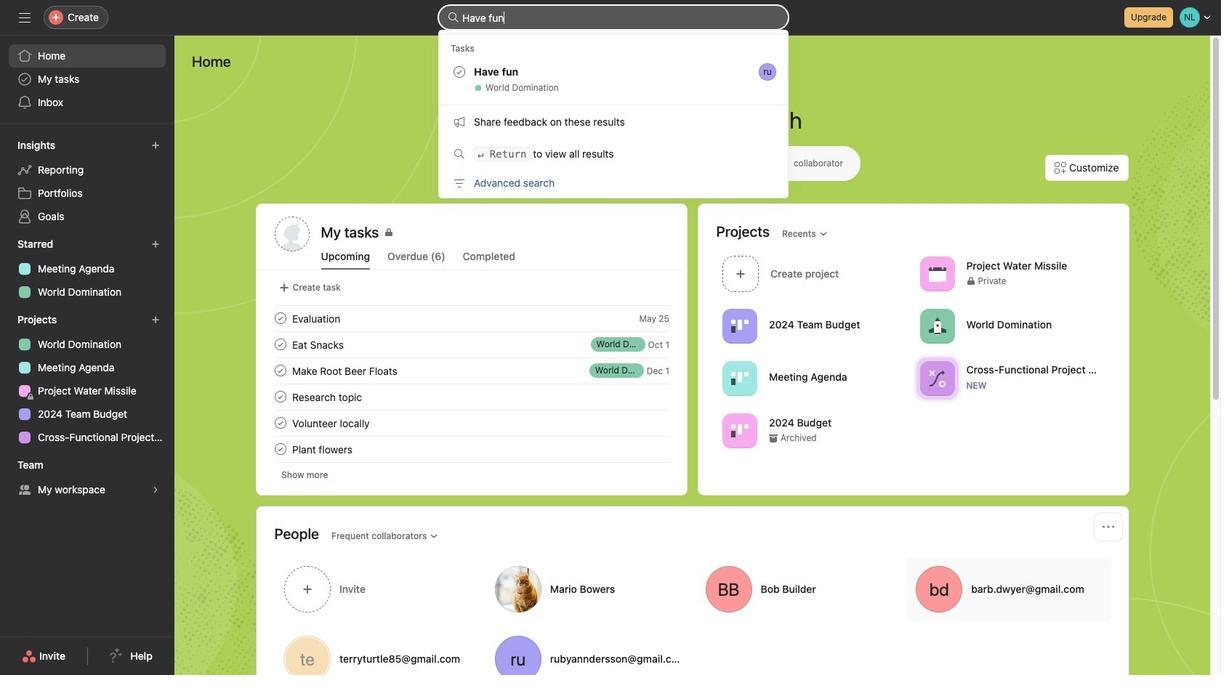 Task type: vqa. For each thing, say whether or not it's contained in the screenshot.
See details, Thought Zone (Brainstorm Space) IMAGE in the Starred ELEMENT
no



Task type: locate. For each thing, give the bounding box(es) containing it.
4 mark complete image from the top
[[272, 441, 289, 458]]

1 list item from the top
[[257, 305, 687, 332]]

1 mark complete image from the top
[[272, 336, 289, 353]]

2 mark complete checkbox from the top
[[272, 362, 289, 379]]

projects element
[[0, 307, 174, 452]]

2 mark complete image from the top
[[272, 388, 289, 406]]

0 vertical spatial mark complete checkbox
[[272, 310, 289, 327]]

board image down board icon
[[731, 422, 748, 439]]

hide sidebar image
[[19, 12, 31, 23]]

mark complete image for second mark complete checkbox from the bottom of the page
[[272, 414, 289, 432]]

2 list item from the top
[[257, 332, 687, 358]]

0 vertical spatial mark complete image
[[272, 310, 289, 327]]

Mark complete checkbox
[[272, 336, 289, 353], [272, 388, 289, 406], [272, 414, 289, 432], [272, 441, 289, 458]]

1 mark complete checkbox from the top
[[272, 310, 289, 327]]

add items to starred image
[[151, 240, 160, 249]]

1 mark complete image from the top
[[272, 310, 289, 327]]

1 vertical spatial board image
[[731, 422, 748, 439]]

global element
[[0, 36, 174, 123]]

1 board image from the top
[[731, 317, 748, 335]]

mark complete image
[[272, 336, 289, 353], [272, 388, 289, 406], [272, 414, 289, 432], [272, 441, 289, 458]]

0 vertical spatial board image
[[731, 317, 748, 335]]

Mark complete checkbox
[[272, 310, 289, 327], [272, 362, 289, 379]]

line_and_symbols image
[[928, 370, 946, 387]]

4 mark complete checkbox from the top
[[272, 441, 289, 458]]

board image
[[731, 317, 748, 335], [731, 422, 748, 439]]

None field
[[439, 6, 788, 29]]

Search tasks, projects, and more text field
[[439, 6, 788, 29]]

1 mark complete checkbox from the top
[[272, 336, 289, 353]]

3 mark complete image from the top
[[272, 414, 289, 432]]

board image up board icon
[[731, 317, 748, 335]]

1 vertical spatial mark complete checkbox
[[272, 362, 289, 379]]

list item
[[257, 305, 687, 332], [257, 332, 687, 358], [257, 358, 687, 384], [257, 384, 687, 410], [257, 436, 687, 462]]

mark complete image
[[272, 310, 289, 327], [272, 362, 289, 379]]

1 vertical spatial mark complete image
[[272, 362, 289, 379]]



Task type: describe. For each thing, give the bounding box(es) containing it.
insights element
[[0, 132, 174, 231]]

2 board image from the top
[[731, 422, 748, 439]]

new project or portfolio image
[[151, 316, 160, 324]]

mark complete image for first mark complete checkbox from the bottom of the page
[[272, 441, 289, 458]]

mark complete image for 3rd mark complete checkbox from the bottom
[[272, 388, 289, 406]]

teams element
[[0, 452, 174, 505]]

3 mark complete checkbox from the top
[[272, 414, 289, 432]]

2 mark complete image from the top
[[272, 362, 289, 379]]

see details, my workspace image
[[151, 486, 160, 494]]

mark complete image for 4th mark complete checkbox from the bottom of the page
[[272, 336, 289, 353]]

add profile photo image
[[274, 217, 309, 252]]

starred element
[[0, 231, 174, 307]]

mark complete checkbox for third list item
[[272, 362, 289, 379]]

rocket image
[[928, 317, 946, 335]]

mark complete checkbox for 1st list item from the top
[[272, 310, 289, 327]]

calendar image
[[928, 265, 946, 282]]

prominent image
[[448, 12, 459, 23]]

2 mark complete checkbox from the top
[[272, 388, 289, 406]]

4 list item from the top
[[257, 384, 687, 410]]

5 list item from the top
[[257, 436, 687, 462]]

new insights image
[[151, 141, 160, 150]]

board image
[[731, 370, 748, 387]]

3 list item from the top
[[257, 358, 687, 384]]



